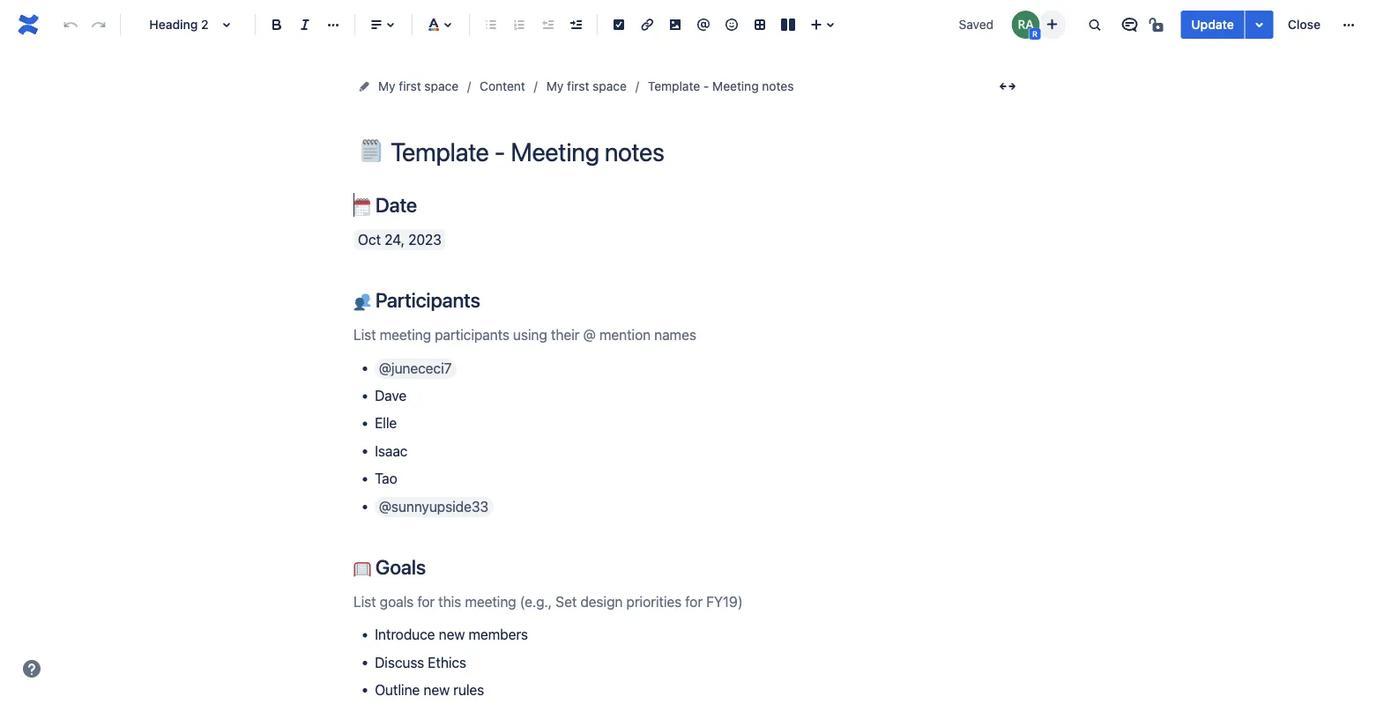 Task type: locate. For each thing, give the bounding box(es) containing it.
new
[[439, 627, 465, 643], [424, 682, 450, 699]]

new for outline
[[424, 682, 450, 699]]

ethics
[[428, 654, 466, 671]]

2 space from the left
[[593, 79, 627, 93]]

rules
[[453, 682, 484, 699]]

my for 2nd my first space link
[[547, 79, 564, 93]]

1 my first space link from the left
[[378, 76, 459, 97]]

1 vertical spatial new
[[424, 682, 450, 699]]

0 horizontal spatial space
[[425, 79, 459, 93]]

my right content on the top left of the page
[[547, 79, 564, 93]]

:calendar_spiral: image
[[354, 198, 371, 216], [354, 198, 371, 216]]

tao
[[375, 471, 397, 487]]

0 vertical spatial new
[[439, 627, 465, 643]]

:busts_in_silhouette: image
[[354, 294, 371, 311], [354, 294, 371, 311]]

space left content on the top left of the page
[[425, 79, 459, 93]]

my
[[378, 79, 396, 93], [547, 79, 564, 93]]

my first space
[[378, 79, 459, 93], [547, 79, 627, 93]]

introduce new members
[[375, 627, 528, 643]]

:notepad_spiral: image
[[360, 139, 383, 162]]

2 my from the left
[[547, 79, 564, 93]]

notes
[[762, 79, 794, 93]]

add image, video, or file image
[[665, 14, 686, 35]]

space down action item image
[[593, 79, 627, 93]]

space
[[425, 79, 459, 93], [593, 79, 627, 93]]

introduce
[[375, 627, 435, 643]]

first
[[399, 79, 421, 93], [567, 79, 590, 93]]

1 my from the left
[[378, 79, 396, 93]]

0 horizontal spatial my
[[378, 79, 396, 93]]

redo ⌘⇧z image
[[88, 14, 109, 35]]

Main content area, start typing to enter text. text field
[[354, 193, 1024, 705]]

align left image
[[366, 14, 387, 35]]

more formatting image
[[323, 14, 344, 35]]

1 horizontal spatial my first space link
[[547, 76, 627, 97]]

comment icon image
[[1120, 14, 1141, 35]]

template - meeting notes link
[[648, 76, 794, 97]]

numbered list ⌘⇧7 image
[[509, 14, 530, 35]]

2 first from the left
[[567, 79, 590, 93]]

confluence image
[[14, 11, 42, 39]]

my first space link down indent tab image
[[547, 76, 627, 97]]

1 horizontal spatial my
[[547, 79, 564, 93]]

content link
[[480, 76, 525, 97]]

my first space link
[[378, 76, 459, 97], [547, 76, 627, 97]]

date
[[371, 193, 417, 217]]

first down indent tab image
[[567, 79, 590, 93]]

1 horizontal spatial first
[[567, 79, 590, 93]]

content
[[480, 79, 525, 93]]

outdent ⇧tab image
[[537, 14, 558, 35]]

first right the move this page icon
[[399, 79, 421, 93]]

members
[[469, 627, 528, 643]]

adjust update settings image
[[1249, 14, 1271, 35]]

1 horizontal spatial space
[[593, 79, 627, 93]]

update
[[1192, 17, 1235, 32]]

@sunnyupside33
[[379, 498, 489, 515]]

more image
[[1339, 14, 1360, 35]]

0 horizontal spatial first
[[399, 79, 421, 93]]

2 my first space from the left
[[547, 79, 627, 93]]

new down ethics
[[424, 682, 450, 699]]

:goal: image
[[354, 561, 371, 578]]

1 horizontal spatial my first space
[[547, 79, 627, 93]]

my first space link right the move this page icon
[[378, 76, 459, 97]]

oct 24, 2023
[[358, 231, 442, 248]]

mention image
[[693, 14, 714, 35]]

my first space down indent tab image
[[547, 79, 627, 93]]

1 my first space from the left
[[378, 79, 459, 93]]

0 horizontal spatial my first space link
[[378, 76, 459, 97]]

meeting
[[713, 79, 759, 93]]

0 horizontal spatial my first space
[[378, 79, 459, 93]]

close
[[1288, 17, 1321, 32]]

2023
[[408, 231, 442, 248]]

:notepad_spiral: image
[[360, 139, 383, 162]]

Give this page a title text field
[[391, 138, 1024, 167]]

1 first from the left
[[399, 79, 421, 93]]

my first space right the move this page icon
[[378, 79, 459, 93]]

my right the move this page icon
[[378, 79, 396, 93]]

link image
[[637, 14, 658, 35]]

oct
[[358, 231, 381, 248]]

new up ethics
[[439, 627, 465, 643]]

isaac
[[375, 443, 408, 460]]



Task type: describe. For each thing, give the bounding box(es) containing it.
invite to edit image
[[1042, 14, 1063, 35]]

layouts image
[[778, 14, 799, 35]]

elle
[[375, 415, 397, 432]]

participants
[[371, 288, 480, 312]]

update button
[[1181, 11, 1245, 39]]

goals
[[371, 555, 426, 579]]

italic ⌘i image
[[295, 14, 316, 35]]

:goal: image
[[354, 561, 371, 578]]

2
[[201, 17, 209, 32]]

discuss
[[375, 654, 424, 671]]

move this page image
[[357, 79, 371, 93]]

@junececi7
[[379, 360, 452, 376]]

heading 2
[[149, 17, 209, 32]]

ruby anderson image
[[1012, 11, 1040, 39]]

my for second my first space link from right
[[378, 79, 396, 93]]

close button
[[1278, 11, 1332, 39]]

heading
[[149, 17, 198, 32]]

2 my first space link from the left
[[547, 76, 627, 97]]

24,
[[385, 231, 405, 248]]

outline new rules
[[375, 682, 484, 699]]

1 space from the left
[[425, 79, 459, 93]]

my first space for 2nd my first space link
[[547, 79, 627, 93]]

indent tab image
[[565, 14, 587, 35]]

dave
[[375, 387, 407, 404]]

make page full-width image
[[998, 76, 1019, 97]]

heading 2 button
[[128, 5, 248, 44]]

table image
[[750, 14, 771, 35]]

discuss ethics
[[375, 654, 466, 671]]

find and replace image
[[1084, 14, 1105, 35]]

bold ⌘b image
[[266, 14, 288, 35]]

template - meeting notes
[[648, 79, 794, 93]]

-
[[704, 79, 709, 93]]

help image
[[21, 659, 42, 680]]

outline
[[375, 682, 420, 699]]

template
[[648, 79, 700, 93]]

my first space for second my first space link from right
[[378, 79, 459, 93]]

no restrictions image
[[1148, 14, 1169, 35]]

first for 2nd my first space link
[[567, 79, 590, 93]]

undo ⌘z image
[[60, 14, 81, 35]]

first for second my first space link from right
[[399, 79, 421, 93]]

action item image
[[609, 14, 630, 35]]

saved
[[959, 17, 994, 32]]

new for introduce
[[439, 627, 465, 643]]

bullet list ⌘⇧8 image
[[481, 14, 502, 35]]

emoji image
[[721, 14, 743, 35]]

confluence image
[[14, 11, 42, 39]]



Task type: vqa. For each thing, say whether or not it's contained in the screenshot.
Bullet list ⌘⇧8 ICON
yes



